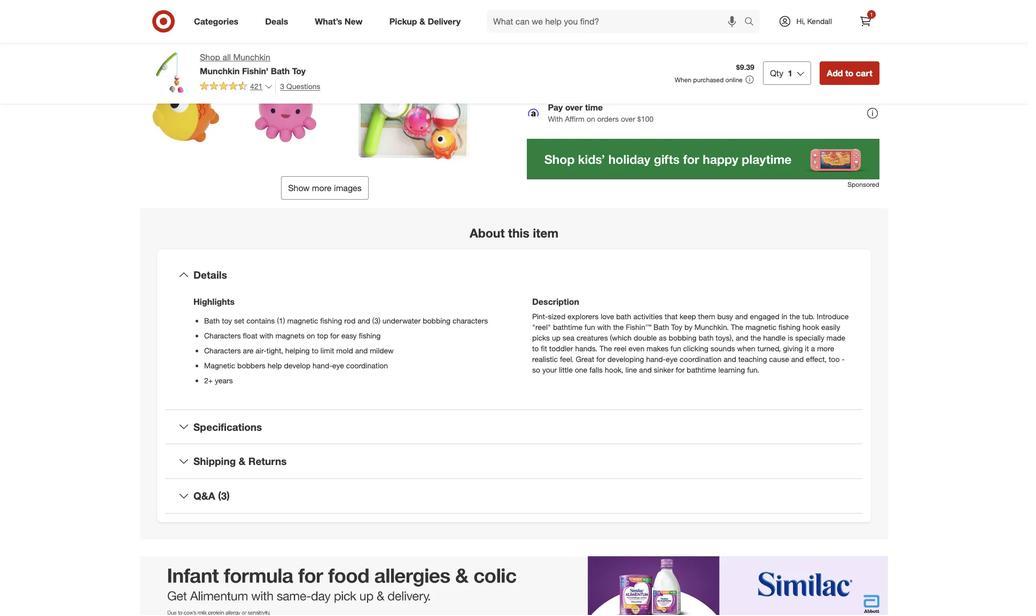 Task type: locate. For each thing, give the bounding box(es) containing it.
0 horizontal spatial details
[[193, 269, 227, 281]]

1 horizontal spatial item
[[862, 9, 875, 17]]

and down giving
[[791, 355, 804, 364]]

0 horizontal spatial bobbing
[[423, 316, 451, 325]]

0 vertical spatial the
[[731, 323, 744, 332]]

1 horizontal spatial fishing
[[359, 331, 381, 340]]

1,
[[566, 33, 573, 44]]

2 horizontal spatial 1
[[870, 11, 873, 18]]

details down buy 1, get 1 25% off bath & baby toys link
[[613, 45, 636, 54]]

munchkin
[[233, 52, 270, 63], [200, 66, 240, 76]]

sea
[[563, 333, 575, 342]]

add inside button
[[849, 9, 861, 17]]

1 horizontal spatial fun
[[671, 344, 681, 353]]

specifications
[[193, 421, 262, 433]]

(3) left underwater
[[372, 316, 381, 325]]

line
[[626, 365, 637, 374]]

∙
[[609, 45, 611, 54]]

2 vertical spatial bath
[[699, 333, 714, 342]]

0 horizontal spatial 1
[[591, 33, 596, 44]]

hook
[[803, 323, 819, 332]]

magnetic inside description pint-sized explorers love bath activities that keep them busy and engaged in the tub. introduce "reel" bathtime fun with the fishin'™ bath toy by munchkin. the magnetic fishing hook easily picks up sea creatures (which double as bobbing bath toys), and the handle is specially made to fit toddler hands. the reel even makes fun clicking sounds when turned, giving it a more realistic feel. great for developing hand-eye coordination and teaching cause and effect, too - so your little one falls hook, line and sinker for bathtime learning fun.
[[746, 323, 777, 332]]

hands.
[[575, 344, 598, 353]]

for right sinker
[[676, 365, 685, 374]]

magnetic up characters float with magnets on top for easy fishing
[[287, 316, 318, 325]]

3 questions
[[280, 82, 320, 91]]

0 vertical spatial item
[[862, 9, 875, 17]]

2 characters from the top
[[204, 346, 241, 355]]

0 horizontal spatial add
[[827, 68, 843, 78]]

on down time
[[587, 114, 596, 123]]

more inside description pint-sized explorers love bath activities that keep them busy and engaged in the tub. introduce "reel" bathtime fun with the fishin'™ bath toy by munchkin. the magnetic fishing hook easily picks up sea creatures (which double as bobbing bath toys), and the handle is specially made to fit toddler hands. the reel even makes fun clicking sounds when turned, giving it a more realistic feel. great for developing hand-eye coordination and teaching cause and effect, too - so your little one falls hook, line and sinker for bathtime learning fun.
[[817, 344, 835, 353]]

1 horizontal spatial (3)
[[372, 316, 381, 325]]

1 horizontal spatial coordination
[[680, 355, 722, 364]]

mildew
[[370, 346, 394, 355]]

bath right love
[[616, 312, 631, 321]]

toddler
[[549, 344, 573, 353]]

magnetic down engaged
[[746, 323, 777, 332]]

item right this on the top of the page
[[533, 226, 559, 241]]

are
[[243, 346, 254, 355]]

munchkin up fishin'
[[233, 52, 270, 63]]

bobbing
[[423, 316, 451, 325], [669, 333, 697, 342]]

0 vertical spatial over
[[566, 102, 583, 112]]

1 vertical spatial 1
[[591, 33, 596, 44]]

1 vertical spatial bathtime
[[687, 365, 716, 374]]

pay over time with affirm on orders over $100
[[548, 102, 654, 123]]

bath
[[271, 66, 290, 76], [204, 316, 220, 325], [654, 323, 669, 332]]

1 horizontal spatial more
[[817, 344, 835, 353]]

421
[[250, 82, 263, 91]]

get
[[576, 33, 589, 44]]

one
[[575, 365, 588, 374]]

years
[[215, 376, 233, 385]]

0 horizontal spatial &
[[239, 456, 246, 468]]

1 horizontal spatial the
[[751, 333, 761, 342]]

clicking
[[683, 344, 709, 353]]

0 vertical spatial characters
[[204, 331, 241, 340]]

2 vertical spatial 1
[[788, 68, 793, 78]]

1 horizontal spatial on
[[587, 114, 596, 123]]

characters up magnetic
[[204, 346, 241, 355]]

fishing
[[320, 316, 342, 325], [779, 323, 801, 332], [359, 331, 381, 340]]

eye up sinker
[[666, 355, 678, 364]]

& inside "link"
[[420, 16, 425, 26]]

0 vertical spatial 1
[[870, 11, 873, 18]]

munchkin down all at the top of page
[[200, 66, 240, 76]]

0 horizontal spatial with
[[260, 331, 273, 340]]

0 horizontal spatial to
[[312, 346, 319, 355]]

(3) right q&a
[[218, 490, 230, 502]]

bath right off
[[632, 33, 650, 44]]

2 horizontal spatial &
[[652, 33, 658, 44]]

the right in
[[790, 312, 800, 321]]

0 horizontal spatial bath
[[204, 316, 220, 325]]

description
[[532, 296, 579, 307]]

0 vertical spatial toy
[[292, 66, 306, 76]]

registries
[[591, 8, 626, 19]]

to
[[846, 68, 854, 78], [532, 344, 539, 353], [312, 346, 319, 355]]

0 horizontal spatial more
[[312, 183, 332, 193]]

1 right kendall
[[870, 11, 873, 18]]

hand- down makes at the right bottom of the page
[[646, 355, 666, 364]]

and right busy
[[735, 312, 748, 321]]

1 horizontal spatial toy
[[671, 323, 683, 332]]

1 horizontal spatial magnetic
[[746, 323, 777, 332]]

0 vertical spatial bathtime
[[553, 323, 583, 332]]

add right kendall
[[849, 9, 861, 17]]

2 horizontal spatial fishing
[[779, 323, 801, 332]]

2 horizontal spatial to
[[846, 68, 854, 78]]

bobbing left characters
[[423, 316, 451, 325]]

1 vertical spatial the
[[613, 323, 624, 332]]

0 vertical spatial advertisement region
[[527, 139, 880, 180]]

1 vertical spatial over
[[621, 114, 636, 123]]

& left "returns"
[[239, 456, 246, 468]]

0 vertical spatial on
[[587, 114, 596, 123]]

bath down "munchkin." at right bottom
[[699, 333, 714, 342]]

bath up as
[[654, 323, 669, 332]]

1 vertical spatial item
[[533, 226, 559, 241]]

coordination down clicking
[[680, 355, 722, 364]]

1 vertical spatial toy
[[671, 323, 683, 332]]

& left "baby"
[[652, 33, 658, 44]]

magnetic bobbers help develop hand-eye coordination
[[204, 361, 388, 370]]

1 horizontal spatial the
[[731, 323, 744, 332]]

hand- inside description pint-sized explorers love bath activities that keep them busy and engaged in the tub. introduce "reel" bathtime fun with the fishin'™ bath toy by munchkin. the magnetic fishing hook easily picks up sea creatures (which double as bobbing bath toys), and the handle is specially made to fit toddler hands. the reel even makes fun clicking sounds when turned, giving it a more realistic feel. great for developing hand-eye coordination and teaching cause and effect, too - so your little one falls hook, line and sinker for bathtime learning fun.
[[646, 355, 666, 364]]

bathtime down clicking
[[687, 365, 716, 374]]

magnetic
[[204, 361, 235, 370]]

with
[[597, 323, 611, 332], [260, 331, 273, 340]]

rod
[[344, 316, 356, 325]]

is
[[788, 333, 793, 342]]

fishing up mildew
[[359, 331, 381, 340]]

to inside button
[[846, 68, 854, 78]]

little
[[559, 365, 573, 374]]

sounds
[[711, 344, 735, 353]]

toy left by
[[671, 323, 683, 332]]

on left top in the bottom of the page
[[307, 331, 315, 340]]

eye
[[666, 355, 678, 364], [332, 361, 344, 370]]

0 horizontal spatial (3)
[[218, 490, 230, 502]]

to inside description pint-sized explorers love bath activities that keep them busy and engaged in the tub. introduce "reel" bathtime fun with the fishin'™ bath toy by munchkin. the magnetic fishing hook easily picks up sea creatures (which double as bobbing bath toys), and the handle is specially made to fit toddler hands. the reel even makes fun clicking sounds when turned, giving it a more realistic feel. great for developing hand-eye coordination and teaching cause and effect, too - so your little one falls hook, line and sinker for bathtime learning fun.
[[532, 344, 539, 353]]

shop
[[200, 52, 220, 63]]

0 vertical spatial fun
[[585, 323, 595, 332]]

1 vertical spatial advertisement region
[[140, 557, 888, 616]]

to left fit
[[532, 344, 539, 353]]

too
[[829, 355, 840, 364]]

& inside dropdown button
[[239, 456, 246, 468]]

falls
[[590, 365, 603, 374]]

the up the (which
[[613, 323, 624, 332]]

& inside buy 1, get 1 25% off bath & baby toys in-store or online ∙ details
[[652, 33, 658, 44]]

makes
[[647, 344, 669, 353]]

the
[[731, 323, 744, 332], [600, 344, 612, 353]]

bath toy set contains (1) magnetic fishing rod and (3) underwater bobbing characters
[[204, 316, 488, 325]]

0 vertical spatial (3)
[[372, 316, 381, 325]]

add for add item
[[849, 9, 861, 17]]

2 vertical spatial &
[[239, 456, 246, 468]]

to left cart
[[846, 68, 854, 78]]

0 vertical spatial &
[[420, 16, 425, 26]]

details button
[[613, 44, 637, 56]]

1 vertical spatial on
[[307, 331, 315, 340]]

bath up 3
[[271, 66, 290, 76]]

over up affirm
[[566, 102, 583, 112]]

toy up 3 questions
[[292, 66, 306, 76]]

2 horizontal spatial bath
[[654, 323, 669, 332]]

tight,
[[267, 346, 283, 355]]

add
[[849, 9, 861, 17], [827, 68, 843, 78]]

1 horizontal spatial with
[[597, 323, 611, 332]]

1 horizontal spatial bathtime
[[687, 365, 716, 374]]

toy
[[222, 316, 232, 325]]

cart
[[856, 68, 873, 78]]

0 horizontal spatial on
[[307, 331, 315, 340]]

fun.
[[747, 365, 760, 374]]

1 vertical spatial the
[[600, 344, 612, 353]]

1 horizontal spatial bath
[[271, 66, 290, 76]]

0 vertical spatial more
[[312, 183, 332, 193]]

hi,
[[797, 17, 805, 26]]

1 vertical spatial &
[[652, 33, 658, 44]]

0 vertical spatial bath
[[632, 33, 650, 44]]

1 vertical spatial add
[[827, 68, 843, 78]]

and right "rod"
[[358, 316, 370, 325]]

add item button
[[835, 5, 880, 22]]

0 horizontal spatial item
[[533, 226, 559, 241]]

0 vertical spatial munchkin
[[233, 52, 270, 63]]

love
[[601, 312, 614, 321]]

the left reel
[[600, 344, 612, 353]]

fishing up is
[[779, 323, 801, 332]]

on inside pay over time with affirm on orders over $100
[[587, 114, 596, 123]]

1 horizontal spatial 1
[[788, 68, 793, 78]]

toy
[[292, 66, 306, 76], [671, 323, 683, 332]]

fishing up top in the bottom of the page
[[320, 316, 342, 325]]

1 horizontal spatial bobbing
[[669, 333, 697, 342]]

0 vertical spatial the
[[790, 312, 800, 321]]

1 vertical spatial bobbing
[[669, 333, 697, 342]]

the up when
[[751, 333, 761, 342]]

add for add to cart
[[827, 68, 843, 78]]

underwater
[[383, 316, 421, 325]]

purchased
[[693, 76, 724, 84]]

1 vertical spatial (3)
[[218, 490, 230, 502]]

0 horizontal spatial toy
[[292, 66, 306, 76]]

(3)
[[372, 316, 381, 325], [218, 490, 230, 502]]

show more images button
[[281, 176, 369, 200]]

bathtime up sea on the right bottom of the page
[[553, 323, 583, 332]]

the down busy
[[731, 323, 744, 332]]

fun right makes at the right bottom of the page
[[671, 344, 681, 353]]

bath inside description pint-sized explorers love bath activities that keep them busy and engaged in the tub. introduce "reel" bathtime fun with the fishin'™ bath toy by munchkin. the magnetic fishing hook easily picks up sea creatures (which double as bobbing bath toys), and the handle is specially made to fit toddler hands. the reel even makes fun clicking sounds when turned, giving it a more realistic feel. great for developing hand-eye coordination and teaching cause and effect, too - so your little one falls hook, line and sinker for bathtime learning fun.
[[654, 323, 669, 332]]

1 vertical spatial munchkin
[[200, 66, 240, 76]]

and right the line
[[639, 365, 652, 374]]

1 horizontal spatial eye
[[666, 355, 678, 364]]

fun up creatures
[[585, 323, 595, 332]]

1 vertical spatial characters
[[204, 346, 241, 355]]

1 horizontal spatial to
[[532, 344, 539, 353]]

kendall
[[807, 17, 832, 26]]

1 horizontal spatial &
[[420, 16, 425, 26]]

characters float with magnets on top for easy fishing
[[204, 331, 381, 340]]

1 vertical spatial more
[[817, 344, 835, 353]]

new
[[345, 16, 363, 26]]

0 horizontal spatial the
[[613, 323, 624, 332]]

all
[[223, 52, 231, 63]]

coordination down mildew
[[346, 361, 388, 370]]

eye inside description pint-sized explorers love bath activities that keep them busy and engaged in the tub. introduce "reel" bathtime fun with the fishin'™ bath toy by munchkin. the magnetic fishing hook easily picks up sea creatures (which double as bobbing bath toys), and the handle is specially made to fit toddler hands. the reel even makes fun clicking sounds when turned, giving it a more realistic feel. great for developing hand-eye coordination and teaching cause and effect, too - so your little one falls hook, line and sinker for bathtime learning fun.
[[666, 355, 678, 364]]

add to cart
[[827, 68, 873, 78]]

with up the air-
[[260, 331, 273, 340]]

in
[[782, 312, 788, 321]]

eye down mold
[[332, 361, 344, 370]]

bath inside buy 1, get 1 25% off bath & baby toys in-store or online ∙ details
[[632, 33, 650, 44]]

sponsored
[[848, 181, 880, 189]]

bath left toy
[[204, 316, 220, 325]]

buy 1, get 1 25% off bath & baby toys link
[[548, 33, 700, 44]]

0 horizontal spatial hand-
[[313, 361, 332, 370]]

effect,
[[806, 355, 827, 364]]

0 vertical spatial add
[[849, 9, 861, 17]]

characters
[[204, 331, 241, 340], [204, 346, 241, 355]]

to left the limit
[[312, 346, 319, 355]]

bobbing inside description pint-sized explorers love bath activities that keep them busy and engaged in the tub. introduce "reel" bathtime fun with the fishin'™ bath toy by munchkin. the magnetic fishing hook easily picks up sea creatures (which double as bobbing bath toys), and the handle is specially made to fit toddler hands. the reel even makes fun clicking sounds when turned, giving it a more realistic feel. great for developing hand-eye coordination and teaching cause and effect, too - so your little one falls hook, line and sinker for bathtime learning fun.
[[669, 333, 697, 342]]

1
[[870, 11, 873, 18], [591, 33, 596, 44], [788, 68, 793, 78]]

affirm
[[565, 114, 585, 123]]

1 horizontal spatial details
[[613, 45, 636, 54]]

more right a
[[817, 344, 835, 353]]

specially
[[795, 333, 825, 342]]

what's new
[[315, 16, 363, 26]]

1 vertical spatial details
[[193, 269, 227, 281]]

for up falls
[[597, 355, 605, 364]]

1 up online
[[591, 33, 596, 44]]

hand- down the limit
[[313, 361, 332, 370]]

toy inside description pint-sized explorers love bath activities that keep them busy and engaged in the tub. introduce "reel" bathtime fun with the fishin'™ bath toy by munchkin. the magnetic fishing hook easily picks up sea creatures (which double as bobbing bath toys), and the handle is specially made to fit toddler hands. the reel even makes fun clicking sounds when turned, giving it a more realistic feel. great for developing hand-eye coordination and teaching cause and effect, too - so your little one falls hook, line and sinker for bathtime learning fun.
[[671, 323, 683, 332]]

0 vertical spatial details
[[613, 45, 636, 54]]

sinker
[[654, 365, 674, 374]]

characters down toy
[[204, 331, 241, 340]]

add inside button
[[827, 68, 843, 78]]

with down love
[[597, 323, 611, 332]]

fit
[[541, 344, 547, 353]]

-
[[842, 355, 845, 364]]

fun
[[585, 323, 595, 332], [671, 344, 681, 353]]

& right pickup
[[420, 16, 425, 26]]

advertisement region
[[527, 139, 880, 180], [140, 557, 888, 616]]

1 horizontal spatial add
[[849, 9, 861, 17]]

fishing inside description pint-sized explorers love bath activities that keep them busy and engaged in the tub. introduce "reel" bathtime fun with the fishin'™ bath toy by munchkin. the magnetic fishing hook easily picks up sea creatures (which double as bobbing bath toys), and the handle is specially made to fit toddler hands. the reel even makes fun clicking sounds when turned, giving it a more realistic feel. great for developing hand-eye coordination and teaching cause and effect, too - so your little one falls hook, line and sinker for bathtime learning fun.
[[779, 323, 801, 332]]

buy 1, get 1 25% off bath & baby toys in-store or online ∙ details
[[548, 33, 700, 54]]

0 horizontal spatial the
[[600, 344, 612, 353]]

over left $100
[[621, 114, 636, 123]]

when
[[675, 76, 692, 84]]

bath inside shop all munchkin munchkin fishin' bath toy
[[271, 66, 290, 76]]

for right the eligible
[[578, 8, 588, 19]]

add left cart
[[827, 68, 843, 78]]

on
[[587, 114, 596, 123], [307, 331, 315, 340]]

details up highlights
[[193, 269, 227, 281]]

1 right qty
[[788, 68, 793, 78]]

them
[[698, 312, 715, 321]]

1 characters from the top
[[204, 331, 241, 340]]

keep
[[680, 312, 696, 321]]

shipping
[[193, 456, 236, 468]]

reel
[[614, 344, 627, 353]]

online
[[585, 45, 607, 54]]

specifications button
[[166, 410, 863, 444]]

1 horizontal spatial hand-
[[646, 355, 666, 364]]

item right kendall
[[862, 9, 875, 17]]

more right show
[[312, 183, 332, 193]]

details inside buy 1, get 1 25% off bath & baby toys in-store or online ∙ details
[[613, 45, 636, 54]]

1 vertical spatial bath
[[616, 312, 631, 321]]

bobbing down by
[[669, 333, 697, 342]]

with inside description pint-sized explorers love bath activities that keep them busy and engaged in the tub. introduce "reel" bathtime fun with the fishin'™ bath toy by munchkin. the magnetic fishing hook easily picks up sea creatures (which double as bobbing bath toys), and the handle is specially made to fit toddler hands. the reel even makes fun clicking sounds when turned, giving it a more realistic feel. great for developing hand-eye coordination and teaching cause and effect, too - so your little one falls hook, line and sinker for bathtime learning fun.
[[597, 323, 611, 332]]



Task type: vqa. For each thing, say whether or not it's contained in the screenshot.
the rightmost the bathtime
yes



Task type: describe. For each thing, give the bounding box(es) containing it.
0 horizontal spatial eye
[[332, 361, 344, 370]]

1 vertical spatial fun
[[671, 344, 681, 353]]

pickup
[[389, 16, 417, 26]]

fishin'
[[242, 66, 268, 76]]

feel.
[[560, 355, 574, 364]]

0 horizontal spatial magnetic
[[287, 316, 318, 325]]

1 inside 1 link
[[870, 11, 873, 18]]

show
[[288, 183, 310, 193]]

when
[[737, 344, 756, 353]]

made
[[827, 333, 846, 342]]

characters
[[453, 316, 488, 325]]

when purchased online
[[675, 76, 743, 84]]

contains
[[246, 316, 275, 325]]

characters for characters float with magnets on top for easy fishing
[[204, 331, 241, 340]]

developing
[[608, 355, 644, 364]]

handle
[[763, 333, 786, 342]]

explorers
[[568, 312, 599, 321]]

what's new link
[[306, 10, 376, 33]]

up
[[552, 333, 561, 342]]

about this item
[[470, 226, 559, 241]]

with
[[548, 114, 563, 123]]

1 horizontal spatial over
[[621, 114, 636, 123]]

time
[[586, 102, 603, 112]]

3 questions link
[[275, 81, 320, 93]]

categories
[[194, 16, 238, 26]]

mold
[[336, 346, 353, 355]]

add item
[[849, 9, 875, 17]]

toys
[[683, 33, 700, 44]]

coordination inside description pint-sized explorers love bath activities that keep them busy and engaged in the tub. introduce "reel" bathtime fun with the fishin'™ bath toy by munchkin. the magnetic fishing hook easily picks up sea creatures (which double as bobbing bath toys), and the handle is specially made to fit toddler hands. the reel even makes fun clicking sounds when turned, giving it a more realistic feel. great for developing hand-eye coordination and teaching cause and effect, too - so your little one falls hook, line and sinker for bathtime learning fun.
[[680, 355, 722, 364]]

image of munchkin fishin' bath toy image
[[149, 51, 191, 94]]

or
[[576, 45, 583, 54]]

2 horizontal spatial the
[[790, 312, 800, 321]]

0 horizontal spatial bathtime
[[553, 323, 583, 332]]

and up when
[[736, 333, 749, 342]]

pickup & delivery link
[[380, 10, 474, 33]]

busy
[[717, 312, 733, 321]]

& for delivery
[[420, 16, 425, 26]]

as
[[659, 333, 667, 342]]

(which
[[610, 333, 632, 342]]

about
[[470, 226, 505, 241]]

images
[[334, 183, 362, 193]]

magnets
[[276, 331, 305, 340]]

store
[[557, 45, 574, 54]]

even
[[629, 344, 645, 353]]

(1)
[[277, 316, 285, 325]]

qty
[[770, 68, 784, 78]]

1 inside buy 1, get 1 25% off bath & baby toys in-store or online ∙ details
[[591, 33, 596, 44]]

deals link
[[256, 10, 302, 33]]

activities
[[633, 312, 663, 321]]

0 horizontal spatial fishing
[[320, 316, 342, 325]]

helping
[[285, 346, 310, 355]]

$100
[[638, 114, 654, 123]]

q&a (3) button
[[166, 479, 863, 514]]

orders
[[598, 114, 619, 123]]

teaching
[[738, 355, 767, 364]]

help
[[268, 361, 282, 370]]

delivery
[[428, 16, 461, 26]]

munchkin fishin&#39; bath toy, 5 of 10 image
[[329, 0, 501, 168]]

limit
[[321, 346, 334, 355]]

2 vertical spatial the
[[751, 333, 761, 342]]

1 link
[[854, 10, 878, 33]]

munchkin fishin&#39; bath toy, 4 of 10 image
[[149, 0, 321, 168]]

creatures
[[577, 333, 608, 342]]

2+ years
[[204, 376, 233, 385]]

buy
[[548, 33, 564, 44]]

turned,
[[758, 344, 781, 353]]

0 horizontal spatial coordination
[[346, 361, 388, 370]]

bobbers
[[237, 361, 266, 370]]

0 horizontal spatial over
[[566, 102, 583, 112]]

shipping & returns button
[[166, 445, 863, 479]]

What can we help you find? suggestions appear below search field
[[487, 10, 747, 33]]

more inside button
[[312, 183, 332, 193]]

shop all munchkin munchkin fishin' bath toy
[[200, 52, 306, 76]]

baby
[[660, 33, 680, 44]]

image gallery element
[[149, 0, 501, 200]]

(3) inside dropdown button
[[218, 490, 230, 502]]

0 vertical spatial bobbing
[[423, 316, 451, 325]]

and right mold
[[355, 346, 368, 355]]

q&a
[[193, 490, 215, 502]]

"reel"
[[532, 323, 551, 332]]

characters for characters are air-tight, helping to limit mold and mildew
[[204, 346, 241, 355]]

set
[[234, 316, 244, 325]]

what's
[[315, 16, 342, 26]]

introduce
[[817, 312, 849, 321]]

for right top in the bottom of the page
[[330, 331, 339, 340]]

so
[[532, 365, 540, 374]]

hi, kendall
[[797, 17, 832, 26]]

that
[[665, 312, 678, 321]]

sized
[[548, 312, 566, 321]]

double
[[634, 333, 657, 342]]

and up learning at right
[[724, 355, 736, 364]]

$9.39
[[736, 63, 755, 72]]

details button
[[166, 258, 863, 292]]

details inside dropdown button
[[193, 269, 227, 281]]

easy
[[341, 331, 357, 340]]

picks
[[532, 333, 550, 342]]

top
[[317, 331, 328, 340]]

tub.
[[802, 312, 815, 321]]

0 horizontal spatial fun
[[585, 323, 595, 332]]

characters are air-tight, helping to limit mold and mildew
[[204, 346, 394, 355]]

toy inside shop all munchkin munchkin fishin' bath toy
[[292, 66, 306, 76]]

a
[[811, 344, 815, 353]]

pint-
[[532, 312, 548, 321]]

item inside button
[[862, 9, 875, 17]]

& for returns
[[239, 456, 246, 468]]

in-
[[548, 45, 557, 54]]

giving
[[783, 344, 803, 353]]



